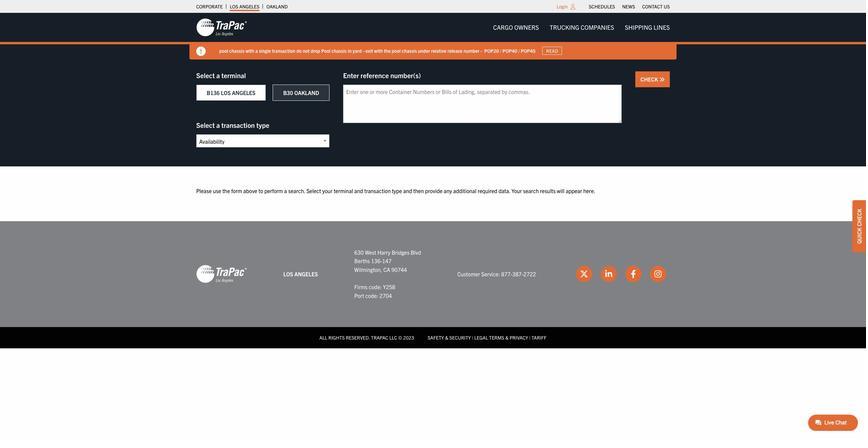 Task type: locate. For each thing, give the bounding box(es) containing it.
1 horizontal spatial transaction
[[272, 48, 295, 54]]

0 horizontal spatial chassis
[[229, 48, 244, 54]]

1 vertical spatial code:
[[365, 292, 378, 299]]

owners
[[514, 23, 539, 31]]

login link
[[557, 3, 568, 9]]

solid image
[[659, 77, 665, 82]]

& right safety
[[445, 335, 448, 341]]

cargo owners
[[493, 23, 539, 31]]

news
[[622, 3, 635, 9]]

schedules link
[[589, 2, 615, 11]]

select a terminal
[[196, 71, 246, 80]]

2 | from the left
[[529, 335, 531, 341]]

1 horizontal spatial with
[[374, 48, 383, 54]]

1 pool from the left
[[219, 48, 228, 54]]

oakland
[[267, 3, 288, 9], [294, 89, 319, 96]]

1 horizontal spatial |
[[529, 335, 531, 341]]

pool up number(s)
[[392, 48, 401, 54]]

1 and from the left
[[354, 187, 363, 194]]

y258
[[383, 284, 395, 290]]

menu bar containing cargo owners
[[488, 21, 675, 34]]

3 chassis from the left
[[402, 48, 417, 54]]

do
[[297, 48, 302, 54]]

oakland right los angeles link
[[267, 3, 288, 9]]

1 vertical spatial los
[[221, 89, 231, 96]]

select up b136
[[196, 71, 215, 80]]

pool
[[219, 48, 228, 54], [392, 48, 401, 54]]

los angeles image inside banner
[[196, 18, 247, 37]]

2 vertical spatial angeles
[[294, 271, 318, 277]]

and
[[354, 187, 363, 194], [403, 187, 412, 194]]

2 & from the left
[[505, 335, 509, 341]]

and right the your
[[354, 187, 363, 194]]

1 horizontal spatial -
[[481, 48, 482, 54]]

0 horizontal spatial and
[[354, 187, 363, 194]]

1 horizontal spatial chassis
[[332, 48, 347, 54]]

0 horizontal spatial -
[[363, 48, 364, 54]]

2 chassis from the left
[[332, 48, 347, 54]]

relative
[[431, 48, 447, 54]]

0 horizontal spatial terminal
[[221, 71, 246, 80]]

1 vertical spatial the
[[222, 187, 230, 194]]

1 horizontal spatial &
[[505, 335, 509, 341]]

630 west harry bridges blvd berths 136-147 wilmington, ca 90744
[[354, 249, 421, 273]]

form
[[231, 187, 242, 194]]

lines
[[654, 23, 670, 31]]

2 horizontal spatial chassis
[[402, 48, 417, 54]]

0 horizontal spatial /
[[500, 48, 502, 54]]

type
[[256, 121, 269, 129], [392, 187, 402, 194]]

0 horizontal spatial oakland
[[267, 3, 288, 9]]

| left tariff link
[[529, 335, 531, 341]]

1 horizontal spatial the
[[384, 48, 391, 54]]

the right use
[[222, 187, 230, 194]]

0 horizontal spatial the
[[222, 187, 230, 194]]

2 los angeles image from the top
[[196, 265, 247, 284]]

to
[[259, 187, 263, 194]]

release
[[448, 48, 462, 54]]

any
[[444, 187, 452, 194]]

code: up 2704
[[369, 284, 382, 290]]

menu bar down light icon
[[488, 21, 675, 34]]

pool
[[321, 48, 330, 54]]

chassis left in
[[332, 48, 347, 54]]

select down b136
[[196, 121, 215, 129]]

1 vertical spatial oakland
[[294, 89, 319, 96]]

| left legal
[[472, 335, 473, 341]]

0 vertical spatial terminal
[[221, 71, 246, 80]]

b30 oakland
[[283, 89, 319, 96]]

footer containing 630 west harry bridges blvd
[[0, 221, 866, 348]]

menu bar
[[585, 2, 674, 11], [488, 21, 675, 34]]

los inside footer
[[283, 271, 293, 277]]

b30
[[283, 89, 293, 96]]

chassis left single
[[229, 48, 244, 54]]

0 horizontal spatial pool
[[219, 48, 228, 54]]

search
[[523, 187, 539, 194]]

blvd
[[411, 249, 421, 256]]

0 horizontal spatial &
[[445, 335, 448, 341]]

a down b136
[[216, 121, 220, 129]]

1 horizontal spatial pool
[[392, 48, 401, 54]]

630
[[354, 249, 364, 256]]

los angeles image inside footer
[[196, 265, 247, 284]]

cargo
[[493, 23, 513, 31]]

/ left pop40
[[500, 48, 502, 54]]

- left the exit at the left top of the page
[[363, 48, 364, 54]]

service:
[[481, 271, 500, 277]]

terminal up b136 los angeles
[[221, 71, 246, 80]]

&
[[445, 335, 448, 341], [505, 335, 509, 341]]

2 vertical spatial los
[[283, 271, 293, 277]]

the
[[384, 48, 391, 54], [222, 187, 230, 194]]

/ left pop45
[[518, 48, 520, 54]]

select for select a terminal
[[196, 71, 215, 80]]

0 vertical spatial the
[[384, 48, 391, 54]]

transaction
[[272, 48, 295, 54], [221, 121, 255, 129], [364, 187, 391, 194]]

0 vertical spatial menu bar
[[585, 2, 674, 11]]

©
[[398, 335, 402, 341]]

los angeles image
[[196, 18, 247, 37], [196, 265, 247, 284]]

with
[[246, 48, 254, 54], [374, 48, 383, 54]]

menu bar up shipping
[[585, 2, 674, 11]]

0 horizontal spatial check
[[641, 76, 659, 83]]

terminal
[[221, 71, 246, 80], [334, 187, 353, 194]]

chassis left under
[[402, 48, 417, 54]]

angeles inside los angeles link
[[239, 3, 259, 9]]

1 vertical spatial angeles
[[232, 89, 256, 96]]

banner containing cargo owners
[[0, 13, 866, 60]]

2 horizontal spatial transaction
[[364, 187, 391, 194]]

footer
[[0, 221, 866, 348]]

1 horizontal spatial and
[[403, 187, 412, 194]]

under
[[418, 48, 430, 54]]

/
[[500, 48, 502, 54], [518, 48, 520, 54]]

0 horizontal spatial transaction
[[221, 121, 255, 129]]

|
[[472, 335, 473, 341], [529, 335, 531, 341]]

angeles
[[239, 3, 259, 9], [232, 89, 256, 96], [294, 271, 318, 277]]

solid image
[[196, 47, 206, 56]]

with right the exit at the left top of the page
[[374, 48, 383, 54]]

0 horizontal spatial with
[[246, 48, 254, 54]]

0 vertical spatial los angeles image
[[196, 18, 247, 37]]

los
[[230, 3, 238, 9], [221, 89, 231, 96], [283, 271, 293, 277]]

1 vertical spatial transaction
[[221, 121, 255, 129]]

1 horizontal spatial los angeles
[[283, 271, 318, 277]]

pool right solid icon
[[219, 48, 228, 54]]

1 horizontal spatial terminal
[[334, 187, 353, 194]]

all rights reserved. trapac llc © 2023
[[320, 335, 414, 341]]

147
[[382, 258, 392, 264]]

with left single
[[246, 48, 254, 54]]

pool chassis with a single transaction  do not drop pool chassis in yard -  exit with the pool chassis under relative release number -  pop20 / pop40 / pop45
[[219, 48, 536, 54]]

2 vertical spatial transaction
[[364, 187, 391, 194]]

terminal right the your
[[334, 187, 353, 194]]

wilmington,
[[354, 266, 382, 273]]

contact
[[642, 3, 663, 9]]

read
[[546, 48, 558, 54]]

pop45
[[521, 48, 536, 54]]

2 vertical spatial select
[[307, 187, 321, 194]]

oakland right b30
[[294, 89, 319, 96]]

los angeles inside footer
[[283, 271, 318, 277]]

select left the your
[[307, 187, 321, 194]]

1 vertical spatial los angeles image
[[196, 265, 247, 284]]

1 vertical spatial check
[[856, 209, 863, 226]]

- right number
[[481, 48, 482, 54]]

customer
[[457, 271, 480, 277]]

check
[[641, 76, 659, 83], [856, 209, 863, 226]]

check button
[[636, 71, 670, 87]]

and left then
[[403, 187, 412, 194]]

1 vertical spatial type
[[392, 187, 402, 194]]

above
[[243, 187, 257, 194]]

1 horizontal spatial /
[[518, 48, 520, 54]]

banner
[[0, 13, 866, 60]]

0 vertical spatial select
[[196, 71, 215, 80]]

1 / from the left
[[500, 48, 502, 54]]

0 vertical spatial los
[[230, 3, 238, 9]]

code: right "port"
[[365, 292, 378, 299]]

menu bar containing schedules
[[585, 2, 674, 11]]

light image
[[571, 4, 575, 9]]

1 chassis from the left
[[229, 48, 244, 54]]

& right terms
[[505, 335, 509, 341]]

Enter reference number(s) text field
[[343, 85, 622, 123]]

required
[[478, 187, 497, 194]]

chassis
[[229, 48, 244, 54], [332, 48, 347, 54], [402, 48, 417, 54]]

results
[[540, 187, 556, 194]]

select for select a transaction type
[[196, 121, 215, 129]]

enter reference number(s)
[[343, 71, 421, 80]]

los angeles
[[230, 3, 259, 9], [283, 271, 318, 277]]

the right the exit at the left top of the page
[[384, 48, 391, 54]]

1 vertical spatial los angeles
[[283, 271, 318, 277]]

0 horizontal spatial |
[[472, 335, 473, 341]]

90744
[[391, 266, 407, 273]]

reserved.
[[346, 335, 370, 341]]

-
[[363, 48, 364, 54], [481, 48, 482, 54]]

0 horizontal spatial type
[[256, 121, 269, 129]]

a left single
[[255, 48, 258, 54]]

0 vertical spatial angeles
[[239, 3, 259, 9]]

1 vertical spatial select
[[196, 121, 215, 129]]

0 vertical spatial los angeles
[[230, 3, 259, 9]]

then
[[413, 187, 424, 194]]

1 los angeles image from the top
[[196, 18, 247, 37]]

enter
[[343, 71, 359, 80]]

1 vertical spatial menu bar
[[488, 21, 675, 34]]

a up b136
[[216, 71, 220, 80]]

0 vertical spatial check
[[641, 76, 659, 83]]

shipping lines
[[625, 23, 670, 31]]



Task type: describe. For each thing, give the bounding box(es) containing it.
corporate link
[[196, 2, 223, 11]]

terms
[[489, 335, 504, 341]]

tariff
[[532, 335, 547, 341]]

news link
[[622, 2, 635, 11]]

1 - from the left
[[363, 48, 364, 54]]

berths
[[354, 258, 370, 264]]

2722
[[524, 271, 536, 277]]

number(s)
[[390, 71, 421, 80]]

port
[[354, 292, 364, 299]]

privacy
[[510, 335, 528, 341]]

2704
[[380, 292, 392, 299]]

additional
[[453, 187, 477, 194]]

safety & security link
[[428, 335, 471, 341]]

b136
[[207, 89, 220, 96]]

provide
[[425, 187, 443, 194]]

angeles inside footer
[[294, 271, 318, 277]]

2 pool from the left
[[392, 48, 401, 54]]

trapac
[[371, 335, 388, 341]]

login
[[557, 3, 568, 9]]

companies
[[581, 23, 614, 31]]

customer service: 877-387-2722
[[457, 271, 536, 277]]

appear
[[566, 187, 582, 194]]

1 horizontal spatial type
[[392, 187, 402, 194]]

1 & from the left
[[445, 335, 448, 341]]

firms code:  y258 port code:  2704
[[354, 284, 395, 299]]

will
[[557, 187, 565, 194]]

los angeles link
[[230, 2, 259, 11]]

legal
[[474, 335, 488, 341]]

single
[[259, 48, 271, 54]]

136-
[[371, 258, 382, 264]]

trucking companies link
[[544, 21, 620, 34]]

rights
[[328, 335, 345, 341]]

b136 los angeles
[[207, 89, 256, 96]]

trucking
[[550, 23, 579, 31]]

1 horizontal spatial check
[[856, 209, 863, 226]]

llc
[[389, 335, 397, 341]]

los angeles image for banner containing cargo owners
[[196, 18, 247, 37]]

0 vertical spatial transaction
[[272, 48, 295, 54]]

yard
[[353, 48, 362, 54]]

1 | from the left
[[472, 335, 473, 341]]

all
[[320, 335, 327, 341]]

check inside button
[[641, 76, 659, 83]]

corporate
[[196, 3, 223, 9]]

0 vertical spatial type
[[256, 121, 269, 129]]

0 horizontal spatial los angeles
[[230, 3, 259, 9]]

safety
[[428, 335, 444, 341]]

security
[[449, 335, 471, 341]]

perform
[[264, 187, 283, 194]]

your
[[512, 187, 522, 194]]

a left the search.
[[284, 187, 287, 194]]

quick
[[856, 228, 863, 244]]

your
[[322, 187, 333, 194]]

bridges
[[392, 249, 410, 256]]

oakland link
[[267, 2, 288, 11]]

1 with from the left
[[246, 48, 254, 54]]

877-
[[501, 271, 512, 277]]

0 vertical spatial oakland
[[267, 3, 288, 9]]

contact us
[[642, 3, 670, 9]]

los angeles image for footer containing 630 west harry bridges blvd
[[196, 265, 247, 284]]

cargo owners link
[[488, 21, 544, 34]]

2023
[[403, 335, 414, 341]]

exit
[[366, 48, 373, 54]]

menu bar inside banner
[[488, 21, 675, 34]]

a inside banner
[[255, 48, 258, 54]]

shipping
[[625, 23, 652, 31]]

west
[[365, 249, 376, 256]]

here.
[[583, 187, 595, 194]]

safety & security | legal terms & privacy | tariff
[[428, 335, 547, 341]]

legal terms & privacy link
[[474, 335, 528, 341]]

quick check
[[856, 209, 863, 244]]

0 vertical spatial code:
[[369, 284, 382, 290]]

ca
[[383, 266, 390, 273]]

reference
[[361, 71, 389, 80]]

2 and from the left
[[403, 187, 412, 194]]

harry
[[378, 249, 390, 256]]

not
[[303, 48, 310, 54]]

2 - from the left
[[481, 48, 482, 54]]

drop
[[311, 48, 320, 54]]

2 / from the left
[[518, 48, 520, 54]]

number
[[464, 48, 480, 54]]

tariff link
[[532, 335, 547, 341]]

search.
[[288, 187, 305, 194]]

please use the form above to perform a search. select your terminal and transaction type and then provide any additional required data. your search results will appear here.
[[196, 187, 595, 194]]

please
[[196, 187, 212, 194]]

pop20
[[484, 48, 499, 54]]

387-
[[512, 271, 524, 277]]

read link
[[542, 47, 562, 55]]

schedules
[[589, 3, 615, 9]]

quick check link
[[853, 200, 866, 252]]

1 vertical spatial terminal
[[334, 187, 353, 194]]

2 with from the left
[[374, 48, 383, 54]]

1 horizontal spatial oakland
[[294, 89, 319, 96]]

shipping lines link
[[620, 21, 675, 34]]

pop40
[[503, 48, 517, 54]]

select a transaction type
[[196, 121, 269, 129]]



Task type: vqa. For each thing, say whether or not it's contained in the screenshot.
the right terminal
yes



